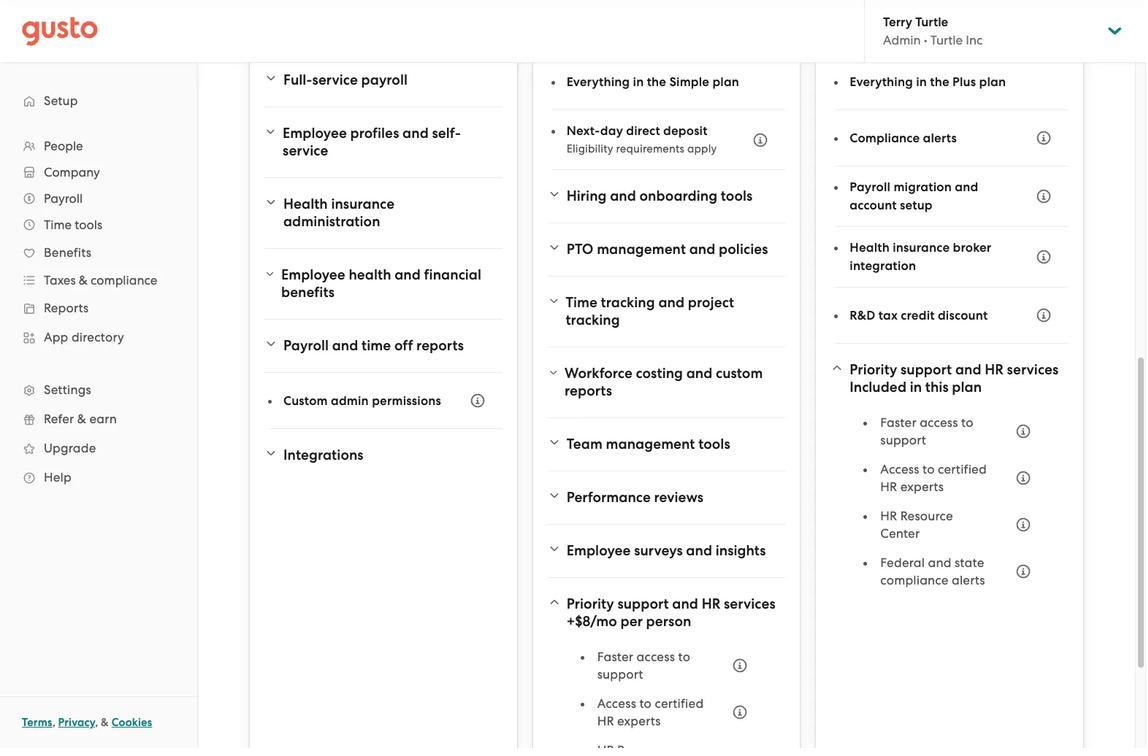 Task type: describe. For each thing, give the bounding box(es) containing it.
benefits
[[281, 284, 335, 301]]

and for workforce costing and custom reports
[[686, 365, 713, 382]]

hr resource center
[[880, 509, 953, 541]]

in for simple
[[633, 74, 644, 89]]

full-service payroll button
[[264, 63, 502, 98]]

list containing people
[[0, 133, 197, 492]]

certified for person
[[655, 697, 704, 711]]

alerts inside federal and state compliance alerts
[[952, 573, 985, 588]]

workforce costing and custom reports button
[[548, 356, 785, 409]]

refer & earn link
[[15, 406, 183, 432]]

credit
[[901, 308, 935, 323]]

time for time tracking and project tracking
[[566, 294, 597, 311]]

reports link
[[15, 295, 183, 321]]

admin
[[883, 33, 921, 47]]

reviews
[[654, 489, 703, 506]]

time tracking and project tracking
[[566, 294, 734, 329]]

employee for service
[[283, 125, 347, 142]]

compliance inside dropdown button
[[91, 273, 157, 288]]

terry
[[883, 15, 912, 30]]

experts for in
[[900, 480, 944, 495]]

team
[[567, 436, 603, 453]]

payroll and time off reports
[[283, 337, 464, 354]]

access for +$8/mo
[[597, 697, 636, 711]]

discount
[[938, 308, 988, 323]]

privacy link
[[58, 717, 95, 730]]

priority support and hr services included in this plan
[[850, 362, 1059, 396]]

payroll migration and account setup
[[850, 180, 978, 213]]

compliance inside federal and state compliance alerts
[[880, 573, 949, 588]]

everything for everything in the plus plan
[[850, 74, 913, 89]]

app directory link
[[15, 324, 183, 351]]

federal
[[880, 556, 925, 570]]

and for employee profiles and self- service
[[403, 125, 429, 142]]

tools inside dropdown button
[[721, 188, 753, 205]]

policies
[[719, 241, 768, 258]]

deposit
[[663, 123, 708, 139]]

and right hiring
[[610, 188, 636, 205]]

day
[[600, 123, 623, 139]]

services for priority support and hr services +$8/mo per person
[[724, 596, 775, 613]]

support down included
[[880, 433, 926, 448]]

performance reviews
[[567, 489, 703, 506]]

company
[[44, 165, 100, 180]]

priority support and hr services +$8/mo per person
[[567, 596, 775, 630]]

team management tools
[[567, 436, 730, 453]]

0 vertical spatial service
[[312, 72, 358, 88]]

0 vertical spatial alerts
[[923, 130, 957, 146]]

r&d tax credit discount
[[850, 308, 988, 323]]

people button
[[15, 133, 183, 159]]

+$8/mo
[[567, 614, 617, 630]]

included
[[850, 379, 907, 396]]

payroll for payroll and time off reports
[[283, 337, 329, 354]]

access for person
[[637, 650, 675, 665]]

plan inside priority support and hr services included in this plan
[[952, 379, 982, 396]]

integrations
[[283, 447, 363, 464]]

faster access to support for person
[[597, 650, 690, 682]]

payroll for payroll
[[44, 191, 83, 206]]

employee surveys and insights button
[[548, 534, 785, 569]]

taxes & compliance
[[44, 273, 157, 288]]

workforce costing and custom reports
[[565, 365, 763, 400]]

and for payroll migration and account setup
[[955, 180, 978, 195]]

and for priority support and hr services included in this plan
[[955, 362, 981, 378]]

project
[[688, 294, 734, 311]]

administration
[[283, 213, 380, 230]]

help
[[44, 470, 72, 485]]

and for employee health and financial benefits
[[395, 267, 421, 283]]

everything in the plus plan
[[850, 74, 1006, 89]]

pto management and policies
[[567, 241, 768, 258]]

2 vertical spatial employee
[[567, 543, 631, 560]]

hiring and onboarding tools
[[567, 188, 753, 205]]

next-
[[567, 123, 600, 139]]

1 , from the left
[[52, 717, 55, 730]]

•
[[924, 33, 927, 47]]

inc
[[966, 33, 983, 47]]

and left time
[[332, 337, 358, 354]]

0 vertical spatial tracking
[[601, 294, 655, 311]]

in for plus
[[916, 74, 927, 89]]

2 vertical spatial &
[[101, 717, 109, 730]]

service inside employee profiles and self- service
[[283, 142, 328, 159]]

resource
[[900, 509, 953, 524]]

plan for everything in the plus plan
[[979, 74, 1006, 89]]

reports
[[44, 301, 89, 316]]

insights
[[716, 543, 766, 560]]

integrations button
[[264, 438, 502, 473]]

tax
[[878, 308, 898, 323]]

pto
[[567, 241, 593, 258]]

insurance for administration
[[331, 196, 395, 213]]

simple
[[669, 74, 709, 89]]

plan for everything in the simple plan
[[712, 74, 739, 89]]

terms , privacy , & cookies
[[22, 717, 152, 730]]

surveys
[[634, 543, 683, 560]]

employee for benefits
[[281, 267, 345, 283]]

taxes & compliance button
[[15, 267, 183, 294]]

people
[[44, 139, 83, 153]]

app
[[44, 330, 68, 345]]

pto management and policies button
[[548, 232, 785, 267]]

employee profiles and self- service button
[[264, 116, 502, 169]]

hiring and onboarding tools button
[[548, 179, 785, 214]]

list for priority support and hr services included in this plan
[[864, 414, 1039, 601]]

terry turtle admin • turtle inc
[[883, 15, 983, 47]]

financial
[[424, 267, 481, 283]]

management for pto
[[597, 241, 686, 258]]

and for time tracking and project tracking
[[658, 294, 685, 311]]

hiring
[[567, 188, 607, 205]]

and for priority support and hr services +$8/mo per person
[[672, 596, 698, 613]]

center
[[880, 527, 920, 541]]

company button
[[15, 159, 183, 186]]

earn
[[89, 412, 117, 427]]

setup link
[[15, 88, 183, 114]]

access to certified hr experts for this
[[880, 462, 987, 495]]

health insurance administration
[[283, 196, 395, 230]]

hr inside hr resource center
[[880, 509, 897, 524]]

benefits link
[[15, 240, 183, 266]]

per
[[621, 614, 643, 630]]

certified for this
[[938, 462, 987, 477]]

person
[[646, 614, 691, 630]]

integration
[[850, 259, 916, 274]]

compliance
[[850, 130, 920, 146]]

health insurance broker integration
[[850, 240, 991, 274]]



Task type: locate. For each thing, give the bounding box(es) containing it.
in up direct
[[633, 74, 644, 89]]

custom
[[716, 365, 763, 382]]

0 horizontal spatial experts
[[617, 714, 661, 729]]

and left policies
[[689, 241, 715, 258]]

profiles
[[350, 125, 399, 142]]

management inside dropdown button
[[597, 241, 686, 258]]

1 vertical spatial management
[[606, 436, 695, 453]]

1 vertical spatial faster
[[597, 650, 633, 665]]

employee
[[283, 125, 347, 142], [281, 267, 345, 283], [567, 543, 631, 560]]

0 vertical spatial management
[[597, 241, 686, 258]]

certified
[[938, 462, 987, 477], [655, 697, 704, 711]]

payroll down company
[[44, 191, 83, 206]]

tools
[[721, 188, 753, 205], [75, 218, 102, 232], [698, 436, 730, 453]]

federal and state compliance alerts
[[880, 556, 985, 588]]

costing
[[636, 365, 683, 382]]

compliance alerts
[[850, 130, 957, 146]]

1 horizontal spatial access
[[920, 416, 958, 430]]

self-
[[432, 125, 461, 142]]

the for simple
[[647, 74, 666, 89]]

2 , from the left
[[95, 717, 98, 730]]

terms
[[22, 717, 52, 730]]

health up administration
[[283, 196, 328, 213]]

management for team
[[606, 436, 695, 453]]

tools down the 'payroll' dropdown button
[[75, 218, 102, 232]]

alerts down state
[[952, 573, 985, 588]]

gusto navigation element
[[0, 63, 197, 516]]

employee surveys and insights
[[567, 543, 766, 560]]

access for included
[[880, 462, 919, 477]]

services inside priority support and hr services +$8/mo per person
[[724, 596, 775, 613]]

1 vertical spatial experts
[[617, 714, 661, 729]]

alerts up migration
[[923, 130, 957, 146]]

health for health insurance broker integration
[[850, 240, 890, 256]]

faster access to support down this on the bottom right of the page
[[880, 416, 973, 448]]

tools inside "dropdown button"
[[698, 436, 730, 453]]

priority for priority support and hr services included in this plan
[[850, 362, 897, 378]]

compliance up the reports link
[[91, 273, 157, 288]]

support inside priority support and hr services +$8/mo per person
[[618, 596, 669, 613]]

cookies button
[[112, 714, 152, 732]]

faster for included
[[880, 416, 917, 430]]

0 vertical spatial access
[[880, 462, 919, 477]]

0 horizontal spatial list
[[0, 133, 197, 492]]

everything in the simple plan
[[567, 74, 739, 89]]

performance reviews button
[[548, 481, 785, 516]]

0 vertical spatial access to certified hr experts
[[880, 462, 987, 495]]

0 horizontal spatial access
[[597, 697, 636, 711]]

1 horizontal spatial faster access to support
[[880, 416, 973, 448]]

support inside priority support and hr services included in this plan
[[901, 362, 952, 378]]

turtle up •
[[915, 15, 948, 30]]

0 horizontal spatial faster
[[597, 650, 633, 665]]

payroll
[[361, 72, 408, 88]]

employee inside employee profiles and self- service
[[283, 125, 347, 142]]

& right taxes
[[79, 273, 88, 288]]

custom admin permissions
[[283, 393, 441, 409]]

and inside employee profiles and self- service
[[403, 125, 429, 142]]

access to certified hr experts for person
[[597, 697, 704, 729]]

services for priority support and hr services included in this plan
[[1007, 362, 1059, 378]]

time for time tools
[[44, 218, 72, 232]]

and inside employee health and financial benefits
[[395, 267, 421, 283]]

service left payroll
[[312, 72, 358, 88]]

in inside priority support and hr services included in this plan
[[910, 379, 922, 396]]

0 horizontal spatial time
[[44, 218, 72, 232]]

time inside time tracking and project tracking
[[566, 294, 597, 311]]

0 vertical spatial experts
[[900, 480, 944, 495]]

health for health insurance administration
[[283, 196, 328, 213]]

1 horizontal spatial health
[[850, 240, 890, 256]]

1 vertical spatial reports
[[565, 383, 612, 400]]

1 horizontal spatial insurance
[[893, 240, 950, 256]]

in
[[633, 74, 644, 89], [916, 74, 927, 89], [910, 379, 922, 396]]

payroll inside gusto navigation element
[[44, 191, 83, 206]]

0 horizontal spatial access
[[637, 650, 675, 665]]

reports for payroll and time off reports
[[416, 337, 464, 354]]

& for earn
[[77, 412, 86, 427]]

and inside time tracking and project tracking
[[658, 294, 685, 311]]

plan right this on the bottom right of the page
[[952, 379, 982, 396]]

apply
[[687, 142, 717, 156]]

compliance
[[91, 273, 157, 288], [880, 573, 949, 588]]

tracking down pto management and policies dropdown button
[[601, 294, 655, 311]]

faster down per
[[597, 650, 633, 665]]

plan right simple
[[712, 74, 739, 89]]

0 horizontal spatial access to certified hr experts
[[597, 697, 704, 729]]

terms link
[[22, 717, 52, 730]]

insurance for broker
[[893, 240, 950, 256]]

& left cookies button
[[101, 717, 109, 730]]

in left this on the bottom right of the page
[[910, 379, 922, 396]]

employee up benefits
[[281, 267, 345, 283]]

everything down admin
[[850, 74, 913, 89]]

0 horizontal spatial the
[[647, 74, 666, 89]]

permissions
[[372, 393, 441, 409]]

1 horizontal spatial time
[[566, 294, 597, 311]]

support up this on the bottom right of the page
[[901, 362, 952, 378]]

and inside priority support and hr services +$8/mo per person
[[672, 596, 698, 613]]

0 horizontal spatial health
[[283, 196, 328, 213]]

insurance inside health insurance broker integration
[[893, 240, 950, 256]]

health inside health insurance broker integration
[[850, 240, 890, 256]]

employee down "full-"
[[283, 125, 347, 142]]

1 horizontal spatial ,
[[95, 717, 98, 730]]

and inside payroll migration and account setup
[[955, 180, 978, 195]]

app directory
[[44, 330, 124, 345]]

and right migration
[[955, 180, 978, 195]]

0 horizontal spatial faster access to support
[[597, 650, 690, 682]]

and left custom
[[686, 365, 713, 382]]

and down discount
[[955, 362, 981, 378]]

access down this on the bottom right of the page
[[920, 416, 958, 430]]

the left "plus"
[[930, 74, 949, 89]]

management inside "dropdown button"
[[606, 436, 695, 453]]

faster down included
[[880, 416, 917, 430]]

hr inside priority support and hr services included in this plan
[[985, 362, 1004, 378]]

and left project at the right of page
[[658, 294, 685, 311]]

0 vertical spatial priority
[[850, 362, 897, 378]]

2 the from the left
[[930, 74, 949, 89]]

service
[[312, 72, 358, 88], [283, 142, 328, 159]]

alerts
[[923, 130, 957, 146], [952, 573, 985, 588]]

employee profiles and self- service
[[283, 125, 461, 159]]

settings link
[[15, 377, 183, 403]]

0 vertical spatial health
[[283, 196, 328, 213]]

insurance up administration
[[331, 196, 395, 213]]

1 vertical spatial faster access to support
[[597, 650, 690, 682]]

experts for per
[[617, 714, 661, 729]]

0 vertical spatial tools
[[721, 188, 753, 205]]

0 vertical spatial insurance
[[331, 196, 395, 213]]

upgrade link
[[15, 435, 183, 462]]

everything up day
[[567, 74, 630, 89]]

2 vertical spatial tools
[[698, 436, 730, 453]]

payroll up account
[[850, 180, 891, 195]]

payroll button
[[15, 186, 183, 212]]

performance
[[567, 489, 651, 506]]

1 horizontal spatial faster
[[880, 416, 917, 430]]

0 horizontal spatial reports
[[416, 337, 464, 354]]

priority up +$8/mo
[[567, 596, 614, 613]]

0 horizontal spatial services
[[724, 596, 775, 613]]

, left the privacy
[[52, 717, 55, 730]]

and inside federal and state compliance alerts
[[928, 556, 951, 570]]

everything
[[567, 74, 630, 89], [850, 74, 913, 89]]

access
[[880, 462, 919, 477], [597, 697, 636, 711]]

full-
[[283, 72, 312, 88]]

taxes
[[44, 273, 76, 288]]

the for plus
[[930, 74, 949, 89]]

0 horizontal spatial payroll
[[44, 191, 83, 206]]

1 vertical spatial tracking
[[566, 312, 620, 329]]

faster access to support down per
[[597, 650, 690, 682]]

reports right off
[[416, 337, 464, 354]]

and for pto management and policies
[[689, 241, 715, 258]]

priority inside priority support and hr services +$8/mo per person
[[567, 596, 614, 613]]

and right surveys
[[686, 543, 712, 560]]

payroll and time off reports button
[[264, 329, 502, 364]]

hr
[[985, 362, 1004, 378], [880, 480, 897, 495], [880, 509, 897, 524], [702, 596, 720, 613], [597, 714, 614, 729]]

& inside dropdown button
[[79, 273, 88, 288]]

1 horizontal spatial compliance
[[880, 573, 949, 588]]

2 horizontal spatial list
[[864, 414, 1039, 601]]

management
[[597, 241, 686, 258], [606, 436, 695, 453]]

0 horizontal spatial insurance
[[331, 196, 395, 213]]

1 vertical spatial &
[[77, 412, 86, 427]]

0 vertical spatial certified
[[938, 462, 987, 477]]

hr inside priority support and hr services +$8/mo per person
[[702, 596, 720, 613]]

1 horizontal spatial everything
[[850, 74, 913, 89]]

faster access to support for this
[[880, 416, 973, 448]]

, left cookies button
[[95, 717, 98, 730]]

reports for workforce costing and custom reports
[[565, 383, 612, 400]]

priority for priority support and hr services +$8/mo per person
[[567, 596, 614, 613]]

support up per
[[618, 596, 669, 613]]

requirements
[[616, 142, 684, 156]]

list for priority support and hr services +$8/mo per person
[[581, 649, 756, 749]]

state
[[955, 556, 984, 570]]

1 horizontal spatial the
[[930, 74, 949, 89]]

priority up included
[[850, 362, 897, 378]]

0 vertical spatial access
[[920, 416, 958, 430]]

1 vertical spatial certified
[[655, 697, 704, 711]]

service up health insurance administration
[[283, 142, 328, 159]]

& for compliance
[[79, 273, 88, 288]]

1 vertical spatial priority
[[567, 596, 614, 613]]

employee inside employee health and financial benefits
[[281, 267, 345, 283]]

health insurance administration button
[[264, 187, 502, 240]]

1 horizontal spatial list
[[581, 649, 756, 749]]

the left simple
[[647, 74, 666, 89]]

support down per
[[597, 668, 643, 682]]

1 everything from the left
[[567, 74, 630, 89]]

0 vertical spatial &
[[79, 273, 88, 288]]

custom
[[283, 393, 328, 409]]

and up person
[[672, 596, 698, 613]]

payroll for payroll migration and account setup
[[850, 180, 891, 195]]

and left state
[[928, 556, 951, 570]]

employee down performance
[[567, 543, 631, 560]]

priority inside priority support and hr services included in this plan
[[850, 362, 897, 378]]

this
[[925, 379, 949, 396]]

payroll inside payroll migration and account setup
[[850, 180, 891, 195]]

1 vertical spatial access to certified hr experts
[[597, 697, 704, 729]]

0 vertical spatial employee
[[283, 125, 347, 142]]

management down the hiring and onboarding tools
[[597, 241, 686, 258]]

time down pto
[[566, 294, 597, 311]]

in down •
[[916, 74, 927, 89]]

1 horizontal spatial reports
[[565, 383, 612, 400]]

priority
[[850, 362, 897, 378], [567, 596, 614, 613]]

refer & earn
[[44, 412, 117, 427]]

directory
[[72, 330, 124, 345]]

insurance inside health insurance administration
[[331, 196, 395, 213]]

faster for +$8/mo
[[597, 650, 633, 665]]

turtle right •
[[930, 33, 963, 47]]

0 vertical spatial faster
[[880, 416, 917, 430]]

1 vertical spatial services
[[724, 596, 775, 613]]

access
[[920, 416, 958, 430], [637, 650, 675, 665]]

1 the from the left
[[647, 74, 666, 89]]

2 horizontal spatial payroll
[[850, 180, 891, 195]]

1 horizontal spatial certified
[[938, 462, 987, 477]]

0 vertical spatial reports
[[416, 337, 464, 354]]

time
[[362, 337, 391, 354]]

0 horizontal spatial certified
[[655, 697, 704, 711]]

0 horizontal spatial everything
[[567, 74, 630, 89]]

access for this
[[920, 416, 958, 430]]

& left earn
[[77, 412, 86, 427]]

1 vertical spatial access
[[597, 697, 636, 711]]

tools inside dropdown button
[[75, 218, 102, 232]]

onboarding
[[640, 188, 717, 205]]

0 vertical spatial faster access to support
[[880, 416, 973, 448]]

and left self-
[[403, 125, 429, 142]]

time inside dropdown button
[[44, 218, 72, 232]]

benefits
[[44, 245, 91, 260]]

2 everything from the left
[[850, 74, 913, 89]]

setup
[[44, 93, 78, 108]]

support
[[901, 362, 952, 378], [880, 433, 926, 448], [618, 596, 669, 613], [597, 668, 643, 682]]

0 horizontal spatial ,
[[52, 717, 55, 730]]

1 horizontal spatial access to certified hr experts
[[880, 462, 987, 495]]

tracking
[[601, 294, 655, 311], [566, 312, 620, 329]]

services inside priority support and hr services included in this plan
[[1007, 362, 1059, 378]]

1 vertical spatial tools
[[75, 218, 102, 232]]

reports inside workforce costing and custom reports
[[565, 383, 612, 400]]

1 vertical spatial employee
[[281, 267, 345, 283]]

access down person
[[637, 650, 675, 665]]

eligibility
[[567, 142, 613, 156]]

time tracking and project tracking button
[[548, 286, 785, 338]]

0 vertical spatial turtle
[[915, 15, 948, 30]]

tracking up workforce
[[566, 312, 620, 329]]

the
[[647, 74, 666, 89], [930, 74, 949, 89]]

and right the 'health'
[[395, 267, 421, 283]]

1 vertical spatial compliance
[[880, 573, 949, 588]]

1 vertical spatial insurance
[[893, 240, 950, 256]]

tools up reviews
[[698, 436, 730, 453]]

reports down workforce
[[565, 383, 612, 400]]

1 vertical spatial turtle
[[930, 33, 963, 47]]

and inside priority support and hr services included in this plan
[[955, 362, 981, 378]]

list
[[0, 133, 197, 492], [864, 414, 1039, 601], [581, 649, 756, 749]]

migration
[[894, 180, 952, 195]]

compliance down federal
[[880, 573, 949, 588]]

admin
[[331, 393, 369, 409]]

1 horizontal spatial payroll
[[283, 337, 329, 354]]

1 horizontal spatial services
[[1007, 362, 1059, 378]]

0 vertical spatial time
[[44, 218, 72, 232]]

1 vertical spatial health
[[850, 240, 890, 256]]

time up 'benefits'
[[44, 218, 72, 232]]

and inside workforce costing and custom reports
[[686, 365, 713, 382]]

1 horizontal spatial access
[[880, 462, 919, 477]]

account
[[850, 198, 897, 213]]

full-service payroll
[[283, 72, 408, 88]]

health up integration
[[850, 240, 890, 256]]

reports inside dropdown button
[[416, 337, 464, 354]]

employee health and financial benefits button
[[264, 258, 502, 310]]

experts
[[900, 480, 944, 495], [617, 714, 661, 729]]

tools up policies
[[721, 188, 753, 205]]

home image
[[22, 16, 98, 46]]

1 horizontal spatial priority
[[850, 362, 897, 378]]

and
[[403, 125, 429, 142], [955, 180, 978, 195], [610, 188, 636, 205], [689, 241, 715, 258], [395, 267, 421, 283], [658, 294, 685, 311], [332, 337, 358, 354], [955, 362, 981, 378], [686, 365, 713, 382], [686, 543, 712, 560], [928, 556, 951, 570], [672, 596, 698, 613]]

and for employee surveys and insights
[[686, 543, 712, 560]]

payroll
[[850, 180, 891, 195], [44, 191, 83, 206], [283, 337, 329, 354]]

payroll down benefits
[[283, 337, 329, 354]]

r&d
[[850, 308, 875, 323]]

health inside health insurance administration
[[283, 196, 328, 213]]

1 vertical spatial access
[[637, 650, 675, 665]]

refer
[[44, 412, 74, 427]]

cookies
[[112, 717, 152, 730]]

0 vertical spatial compliance
[[91, 273, 157, 288]]

0 vertical spatial services
[[1007, 362, 1059, 378]]

settings
[[44, 383, 91, 397]]

everything for everything in the simple plan
[[567, 74, 630, 89]]

1 vertical spatial service
[[283, 142, 328, 159]]

management up 'performance reviews' at the bottom of page
[[606, 436, 695, 453]]

faster
[[880, 416, 917, 430], [597, 650, 633, 665]]

plus
[[953, 74, 976, 89]]

insurance up integration
[[893, 240, 950, 256]]

plan right "plus"
[[979, 74, 1006, 89]]

0 horizontal spatial compliance
[[91, 273, 157, 288]]

1 vertical spatial time
[[566, 294, 597, 311]]

workforce
[[565, 365, 632, 382]]

upgrade
[[44, 441, 96, 456]]

1 vertical spatial alerts
[[952, 573, 985, 588]]

1 horizontal spatial experts
[[900, 480, 944, 495]]

0 horizontal spatial priority
[[567, 596, 614, 613]]



Task type: vqa. For each thing, say whether or not it's contained in the screenshot.
'Company' dropdown button
yes



